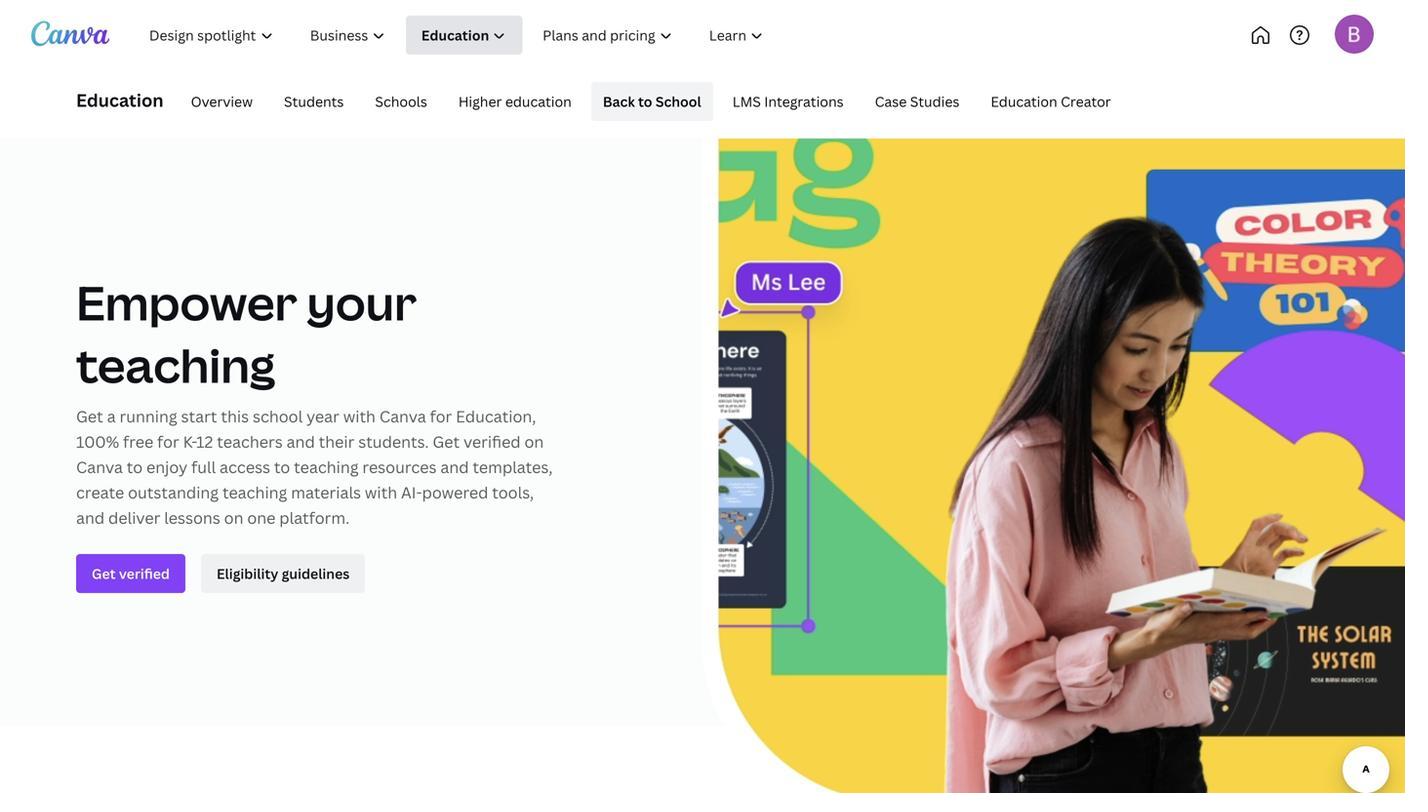 Task type: describe. For each thing, give the bounding box(es) containing it.
back
[[603, 92, 635, 111]]

1 vertical spatial with
[[365, 482, 397, 503]]

0 vertical spatial on
[[525, 431, 544, 452]]

1 horizontal spatial canva
[[380, 406, 426, 427]]

education creator
[[991, 92, 1112, 111]]

teachers
[[217, 431, 283, 452]]

schools
[[375, 92, 427, 111]]

1 vertical spatial canva
[[76, 457, 123, 478]]

top level navigation element
[[133, 16, 847, 55]]

get verified link
[[76, 554, 185, 593]]

education,
[[456, 406, 536, 427]]

eligibility
[[217, 565, 279, 583]]

tools,
[[492, 482, 534, 503]]

year
[[307, 406, 340, 427]]

higher
[[459, 92, 502, 111]]

lms integrations link
[[721, 82, 856, 121]]

free
[[123, 431, 153, 452]]

1 vertical spatial teaching
[[294, 457, 359, 478]]

education
[[505, 92, 572, 111]]

empower
[[76, 270, 297, 334]]

outstanding
[[128, 482, 219, 503]]

powered
[[422, 482, 488, 503]]

school
[[656, 92, 702, 111]]

platform.
[[279, 508, 350, 529]]

case
[[875, 92, 907, 111]]

deliver
[[108, 508, 160, 529]]

running
[[120, 406, 177, 427]]

students.
[[358, 431, 429, 452]]

empower your teaching get a running start this school year with canva for education, 100% free for k-12 teachers and their students. get verified on canva to enjoy full access to teaching resources and templates, create outstanding teaching materials with ai-powered tools, and deliver lessons on one platform.
[[76, 270, 553, 529]]

0 vertical spatial for
[[430, 406, 452, 427]]

integrations
[[765, 92, 844, 111]]

back to school
[[603, 92, 702, 111]]

1 vertical spatial and
[[441, 457, 469, 478]]

education for education
[[76, 88, 164, 112]]

higher education
[[459, 92, 572, 111]]

12
[[196, 431, 213, 452]]

higher education link
[[447, 82, 584, 121]]



Task type: vqa. For each thing, say whether or not it's contained in the screenshot.
on
yes



Task type: locate. For each thing, give the bounding box(es) containing it.
1 horizontal spatial and
[[287, 431, 315, 452]]

case studies link
[[863, 82, 972, 121]]

1 horizontal spatial to
[[274, 457, 290, 478]]

overview link
[[179, 82, 265, 121]]

studies
[[910, 92, 960, 111]]

and down create
[[76, 508, 105, 529]]

for
[[430, 406, 452, 427], [157, 431, 179, 452]]

education creator link
[[979, 82, 1123, 121]]

resources
[[363, 457, 437, 478]]

teaching up materials
[[294, 457, 359, 478]]

1 vertical spatial verified
[[119, 565, 170, 583]]

verified inside get verified link
[[119, 565, 170, 583]]

for left k-
[[157, 431, 179, 452]]

0 horizontal spatial verified
[[119, 565, 170, 583]]

0 vertical spatial verified
[[464, 431, 521, 452]]

to right back
[[638, 92, 653, 111]]

enjoy
[[146, 457, 188, 478]]

0 horizontal spatial canva
[[76, 457, 123, 478]]

on up the templates,
[[525, 431, 544, 452]]

1 horizontal spatial on
[[525, 431, 544, 452]]

0 vertical spatial canva
[[380, 406, 426, 427]]

1 vertical spatial get
[[433, 431, 460, 452]]

canva up "students."
[[380, 406, 426, 427]]

teaching up start
[[76, 333, 275, 397]]

verified inside 'empower your teaching get a running start this school year with canva for education, 100% free for k-12 teachers and their students. get verified on canva to enjoy full access to teaching resources and templates, create outstanding teaching materials with ai-powered tools, and deliver lessons on one platform.'
[[464, 431, 521, 452]]

eligibility guidelines link
[[201, 554, 365, 593]]

k-
[[183, 431, 196, 452]]

eligibility guidelines
[[217, 565, 350, 583]]

0 horizontal spatial for
[[157, 431, 179, 452]]

to right access on the left of the page
[[274, 457, 290, 478]]

one
[[247, 508, 276, 529]]

on
[[525, 431, 544, 452], [224, 508, 244, 529]]

canva
[[380, 406, 426, 427], [76, 457, 123, 478]]

canva up create
[[76, 457, 123, 478]]

1 vertical spatial on
[[224, 508, 244, 529]]

0 horizontal spatial to
[[127, 457, 143, 478]]

lms integrations
[[733, 92, 844, 111]]

2 vertical spatial get
[[92, 565, 116, 583]]

to inside back to school link
[[638, 92, 653, 111]]

teaching up one
[[223, 482, 287, 503]]

and
[[287, 431, 315, 452], [441, 457, 469, 478], [76, 508, 105, 529]]

verified down 'deliver' on the left of page
[[119, 565, 170, 583]]

menu bar containing overview
[[171, 82, 1123, 121]]

get up powered
[[433, 431, 460, 452]]

to
[[638, 92, 653, 111], [127, 457, 143, 478], [274, 457, 290, 478]]

with left ai-
[[365, 482, 397, 503]]

0 horizontal spatial on
[[224, 508, 244, 529]]

start
[[181, 406, 217, 427]]

lessons
[[164, 508, 220, 529]]

get verified
[[92, 565, 170, 583]]

2 vertical spatial teaching
[[223, 482, 287, 503]]

with
[[343, 406, 376, 427], [365, 482, 397, 503]]

0 vertical spatial with
[[343, 406, 376, 427]]

ai-
[[401, 482, 422, 503]]

1 vertical spatial for
[[157, 431, 179, 452]]

creator
[[1061, 92, 1112, 111]]

get left a at the left of page
[[76, 406, 103, 427]]

materials
[[291, 482, 361, 503]]

lms
[[733, 92, 761, 111]]

get down 'deliver' on the left of page
[[92, 565, 116, 583]]

schools link
[[364, 82, 439, 121]]

create
[[76, 482, 124, 503]]

verified down "education,"
[[464, 431, 521, 452]]

0 vertical spatial and
[[287, 431, 315, 452]]

1 horizontal spatial education
[[991, 92, 1058, 111]]

1 horizontal spatial for
[[430, 406, 452, 427]]

0 horizontal spatial and
[[76, 508, 105, 529]]

get
[[76, 406, 103, 427], [433, 431, 460, 452], [92, 565, 116, 583]]

1 horizontal spatial verified
[[464, 431, 521, 452]]

2 horizontal spatial and
[[441, 457, 469, 478]]

100%
[[76, 431, 119, 452]]

full
[[191, 457, 216, 478]]

get inside get verified link
[[92, 565, 116, 583]]

education
[[76, 88, 164, 112], [991, 92, 1058, 111]]

education inside menu bar
[[991, 92, 1058, 111]]

back to school link
[[591, 82, 713, 121]]

students link
[[272, 82, 356, 121]]

0 vertical spatial teaching
[[76, 333, 275, 397]]

students
[[284, 92, 344, 111]]

with up their
[[343, 406, 376, 427]]

2 vertical spatial and
[[76, 508, 105, 529]]

access
[[220, 457, 270, 478]]

for left "education,"
[[430, 406, 452, 427]]

verified
[[464, 431, 521, 452], [119, 565, 170, 583]]

your
[[307, 270, 417, 334]]

and down year
[[287, 431, 315, 452]]

case studies
[[875, 92, 960, 111]]

this
[[221, 406, 249, 427]]

menu bar
[[171, 82, 1123, 121]]

0 vertical spatial get
[[76, 406, 103, 427]]

guidelines
[[282, 565, 350, 583]]

their
[[319, 431, 355, 452]]

and up powered
[[441, 457, 469, 478]]

teaching
[[76, 333, 275, 397], [294, 457, 359, 478], [223, 482, 287, 503]]

overview
[[191, 92, 253, 111]]

2 horizontal spatial to
[[638, 92, 653, 111]]

education for education creator
[[991, 92, 1058, 111]]

on left one
[[224, 508, 244, 529]]

to down free
[[127, 457, 143, 478]]

a
[[107, 406, 116, 427]]

0 horizontal spatial education
[[76, 88, 164, 112]]

templates,
[[473, 457, 553, 478]]

school
[[253, 406, 303, 427]]



